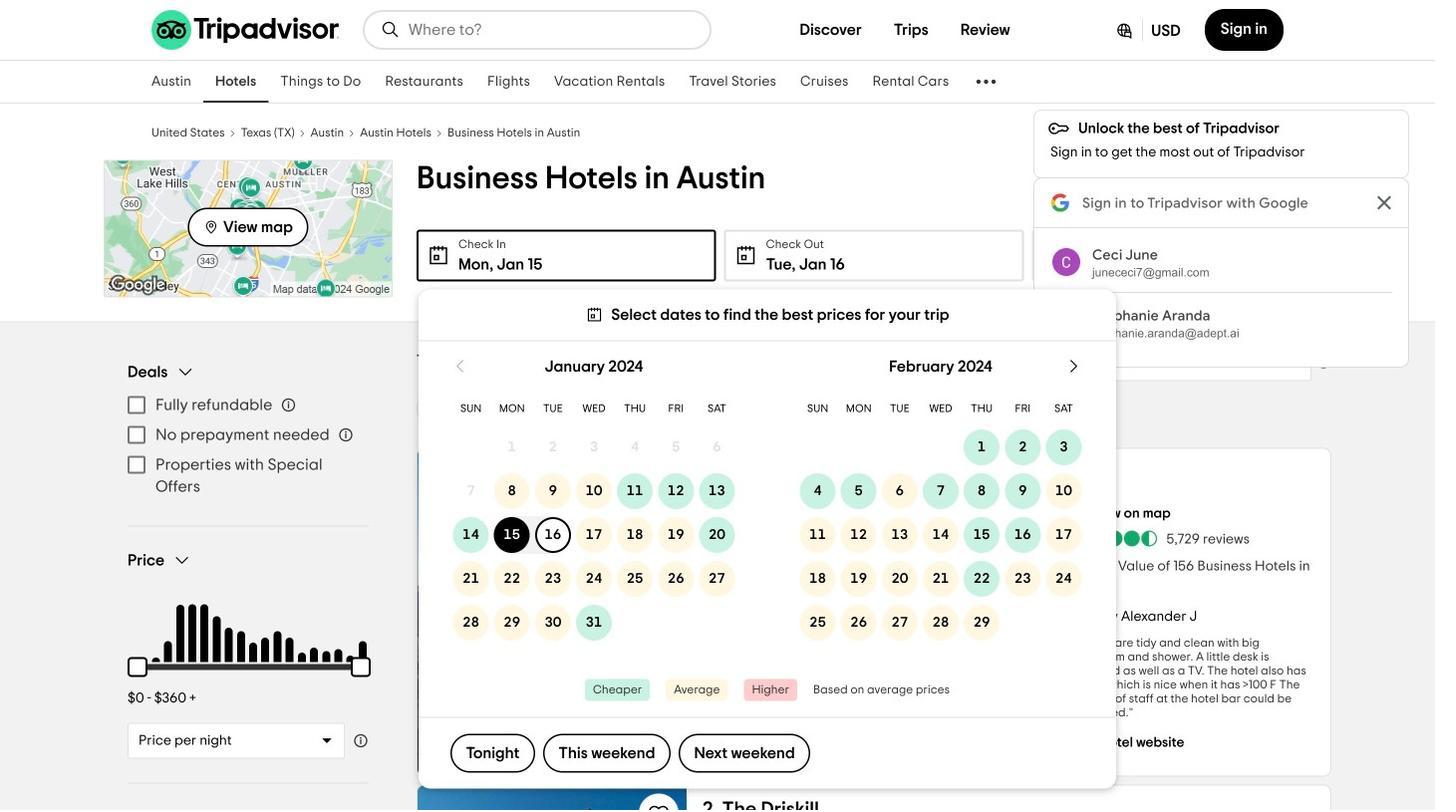 Task type: locate. For each thing, give the bounding box(es) containing it.
0 horizontal spatial row group
[[451, 426, 738, 645]]

1 horizontal spatial row group
[[798, 426, 1085, 645]]

february 24, 2024 cell
[[1044, 561, 1085, 597]]

february 20, 2024 cell
[[880, 561, 921, 597]]

menu
[[128, 390, 369, 502]]

None search field
[[365, 12, 710, 48]]

group
[[128, 362, 369, 502], [116, 551, 383, 759]]

Search search field
[[409, 21, 694, 39]]

row
[[451, 393, 738, 426], [798, 393, 1085, 426], [451, 426, 738, 469], [798, 426, 1085, 469], [451, 469, 738, 513], [798, 469, 1085, 513], [451, 513, 738, 557], [798, 513, 1085, 557], [451, 557, 738, 601], [798, 557, 1085, 601], [451, 601, 738, 645], [798, 601, 1085, 645]]

0 vertical spatial group
[[128, 362, 369, 502]]

previous month image
[[451, 356, 471, 376]]

minimum price slider
[[116, 646, 160, 689]]

1 horizontal spatial grid
[[798, 341, 1085, 645]]

save to a trip image
[[647, 802, 671, 811]]

0 horizontal spatial grid
[[451, 341, 738, 645]]

1 vertical spatial group
[[116, 551, 383, 759]]

maximum price slider
[[339, 646, 383, 689]]

february 23, 2024 cell
[[1003, 561, 1044, 597]]

february 21, 2024 cell
[[921, 561, 962, 597]]

row group
[[451, 426, 738, 645], [798, 426, 1085, 645]]

carousel of images figure
[[418, 449, 687, 776]]

fairmont austin downtown view image
[[418, 449, 687, 776]]

tripadvisor image
[[152, 10, 339, 50]]

grid
[[451, 341, 738, 645], [798, 341, 1085, 645]]



Task type: describe. For each thing, give the bounding box(es) containing it.
4.5 of 5 bubbles. 5,729 reviews element
[[1071, 529, 1250, 549]]

february 28, 2024 cell
[[921, 605, 962, 641]]

1 row group from the left
[[451, 426, 738, 645]]

2 grid from the left
[[798, 341, 1085, 645]]

save to a trip image
[[647, 465, 671, 489]]

february 29, 2024 cell
[[962, 605, 1003, 641]]

1 grid from the left
[[451, 341, 738, 645]]

2 row group from the left
[[798, 426, 1085, 645]]

next month image
[[1065, 356, 1085, 376]]

february 27, 2024 cell
[[880, 605, 921, 641]]

exterior image
[[418, 786, 687, 811]]

search image
[[381, 20, 401, 40]]

february 22, 2024 cell
[[962, 561, 1003, 597]]

expedia.com image
[[762, 505, 855, 545]]



Task type: vqa. For each thing, say whether or not it's contained in the screenshot.
first grid from left
yes



